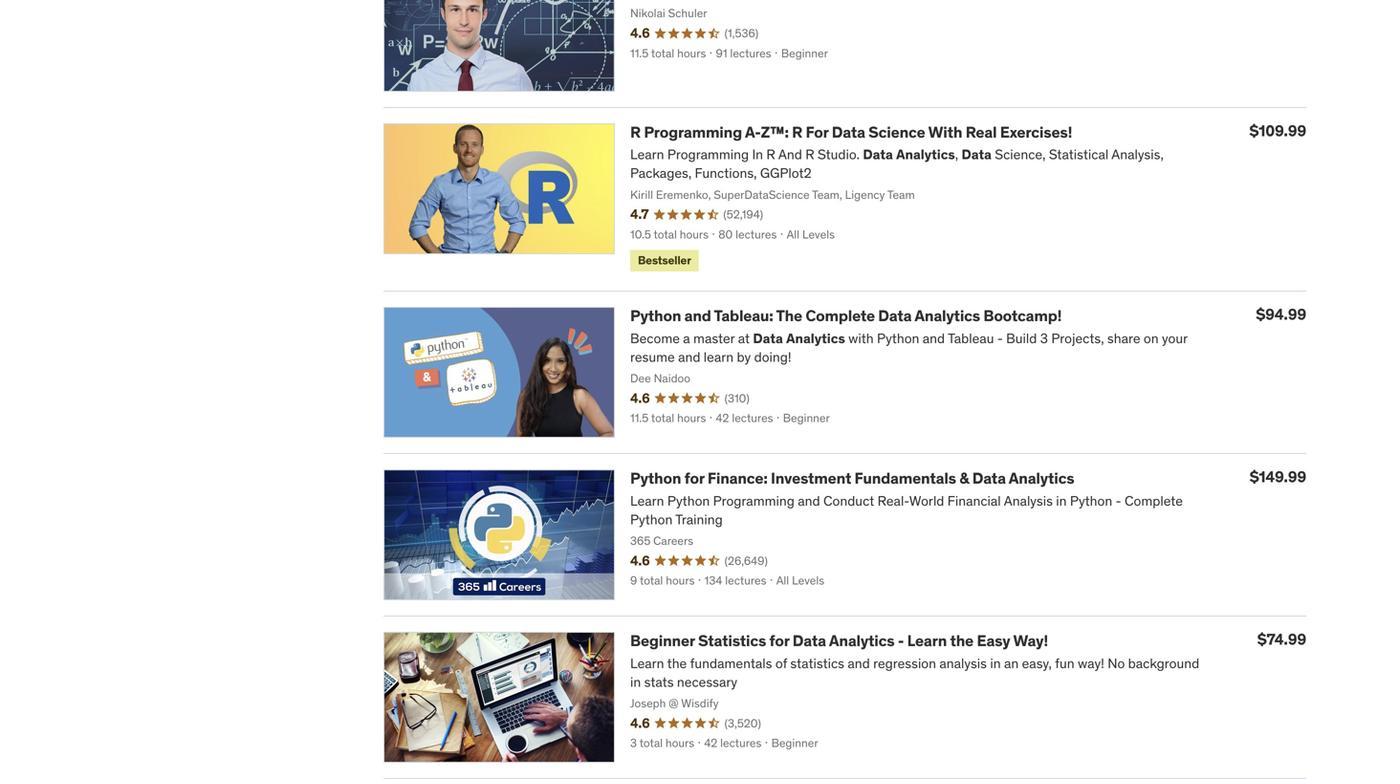 Task type: vqa. For each thing, say whether or not it's contained in the screenshot.
Finance:
yes



Task type: describe. For each thing, give the bounding box(es) containing it.
1 vertical spatial analytics
[[1009, 469, 1075, 488]]

$149.99
[[1250, 467, 1307, 487]]

python and tableau: the complete data analytics bootcamp! link
[[631, 306, 1062, 326]]

easy
[[977, 632, 1011, 651]]

tableau:
[[714, 306, 774, 326]]

-
[[898, 632, 904, 651]]

python and tableau: the complete data analytics bootcamp!
[[631, 306, 1062, 326]]

0 horizontal spatial for
[[685, 469, 705, 488]]

for
[[806, 122, 829, 142]]

r programming a-z™: r for data science with real exercises!
[[631, 122, 1073, 142]]

python for finance: investment fundamentals & data analytics
[[631, 469, 1075, 488]]

2 r from the left
[[792, 122, 803, 142]]

investment
[[771, 469, 852, 488]]

beginner
[[631, 632, 695, 651]]

data right "complete"
[[879, 306, 912, 326]]

beginner statistics for data analytics - learn the easy way!
[[631, 632, 1049, 651]]

$74.99
[[1258, 630, 1307, 650]]

bootcamp!
[[984, 306, 1062, 326]]

learn
[[908, 632, 947, 651]]

real
[[966, 122, 997, 142]]

&
[[960, 469, 970, 488]]



Task type: locate. For each thing, give the bounding box(es) containing it.
0 horizontal spatial analytics
[[829, 632, 895, 651]]

analytics left bootcamp!
[[915, 306, 981, 326]]

2 python from the top
[[631, 469, 681, 488]]

python for python for finance: investment fundamentals & data analytics
[[631, 469, 681, 488]]

1 r from the left
[[631, 122, 641, 142]]

fundamentals
[[855, 469, 957, 488]]

0 vertical spatial for
[[685, 469, 705, 488]]

2 horizontal spatial analytics
[[1009, 469, 1075, 488]]

with
[[929, 122, 963, 142]]

z™:
[[761, 122, 789, 142]]

1 horizontal spatial analytics
[[915, 306, 981, 326]]

$109.99
[[1250, 121, 1307, 141]]

data right the &
[[973, 469, 1006, 488]]

for
[[685, 469, 705, 488], [770, 632, 790, 651]]

way!
[[1014, 632, 1049, 651]]

1 vertical spatial python
[[631, 469, 681, 488]]

data right "for"
[[832, 122, 866, 142]]

0 vertical spatial analytics
[[915, 306, 981, 326]]

python
[[631, 306, 681, 326], [631, 469, 681, 488]]

the
[[776, 306, 803, 326]]

python for python and tableau: the complete data analytics bootcamp!
[[631, 306, 681, 326]]

r programming a-z™: r for data science with real exercises! link
[[631, 122, 1073, 142]]

python for finance: investment fundamentals & data analytics link
[[631, 469, 1075, 488]]

finance:
[[708, 469, 768, 488]]

the
[[951, 632, 974, 651]]

exercises!
[[1001, 122, 1073, 142]]

r left "for"
[[792, 122, 803, 142]]

$94.99
[[1257, 305, 1307, 324]]

r left programming
[[631, 122, 641, 142]]

complete
[[806, 306, 875, 326]]

analytics
[[915, 306, 981, 326], [1009, 469, 1075, 488], [829, 632, 895, 651]]

2 vertical spatial analytics
[[829, 632, 895, 651]]

and
[[685, 306, 712, 326]]

for right statistics
[[770, 632, 790, 651]]

a-
[[745, 122, 761, 142]]

programming
[[644, 122, 742, 142]]

1 python from the top
[[631, 306, 681, 326]]

python left and
[[631, 306, 681, 326]]

science
[[869, 122, 926, 142]]

python left finance: at the bottom of page
[[631, 469, 681, 488]]

1 vertical spatial for
[[770, 632, 790, 651]]

statistics
[[698, 632, 767, 651]]

1 horizontal spatial r
[[792, 122, 803, 142]]

r
[[631, 122, 641, 142], [792, 122, 803, 142]]

analytics left -
[[829, 632, 895, 651]]

data right statistics
[[793, 632, 826, 651]]

analytics right the &
[[1009, 469, 1075, 488]]

data
[[832, 122, 866, 142], [879, 306, 912, 326], [973, 469, 1006, 488], [793, 632, 826, 651]]

1 horizontal spatial for
[[770, 632, 790, 651]]

0 horizontal spatial r
[[631, 122, 641, 142]]

0 vertical spatial python
[[631, 306, 681, 326]]

for left finance: at the bottom of page
[[685, 469, 705, 488]]

beginner statistics for data analytics - learn the easy way! link
[[631, 632, 1049, 651]]



